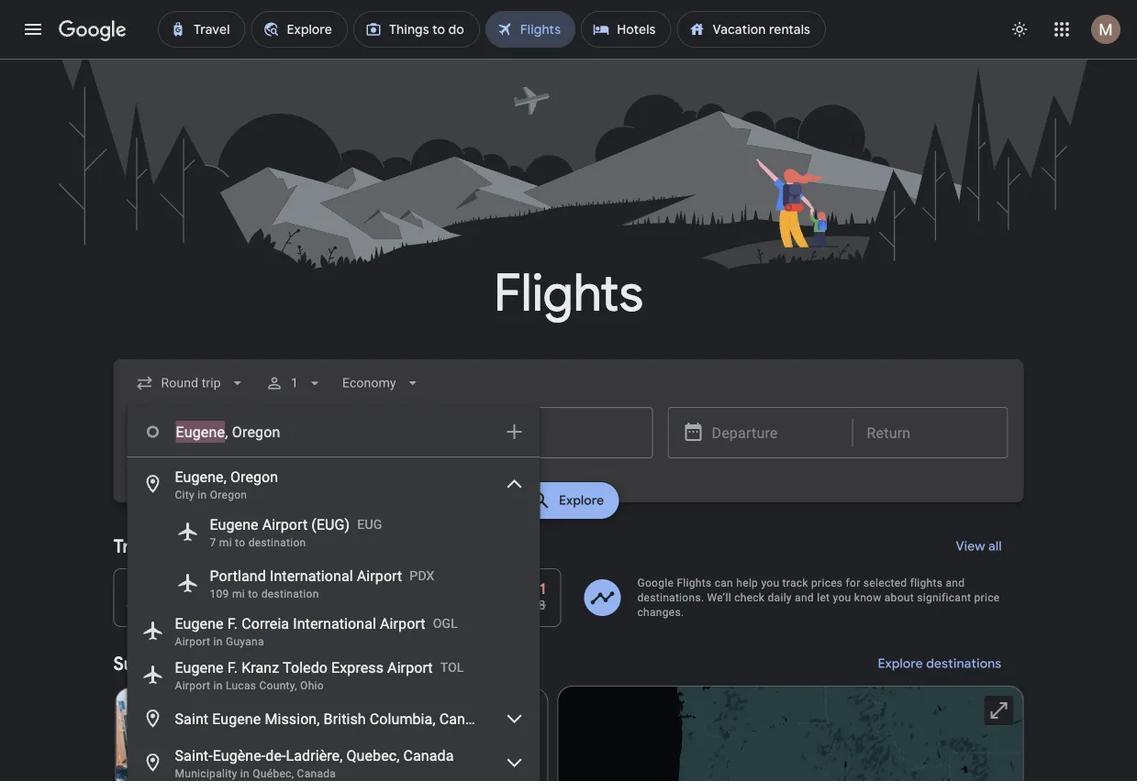 Task type: locate. For each thing, give the bounding box(es) containing it.
destination inside portland international airport pdx 109 mi to destination
[[261, 588, 319, 601]]

for
[[846, 577, 861, 590]]

city
[[175, 489, 195, 502]]

 image
[[262, 600, 265, 613]]

eugene up saint
[[175, 659, 224, 677]]

list box containing eugene, oregon
[[127, 458, 540, 782]]

1 horizontal spatial explore
[[878, 656, 923, 673]]

flights
[[494, 261, 643, 326], [677, 577, 712, 590]]

correia
[[242, 615, 289, 633]]

0 vertical spatial international
[[270, 568, 353, 585]]

1 vertical spatial you
[[833, 592, 851, 605]]

you up daily at the bottom right
[[761, 577, 780, 590]]

0 vertical spatial f.
[[227, 615, 238, 633]]

to right 7
[[235, 537, 245, 550]]

f. inside eugene f. correia international airport ogl airport in guyana
[[227, 615, 238, 633]]

148 US dollars text field
[[516, 598, 546, 613]]

0 vertical spatial canada
[[439, 711, 490, 728]]

know
[[854, 592, 882, 605]]

0 horizontal spatial you
[[761, 577, 780, 590]]

los
[[253, 580, 277, 599], [303, 703, 327, 722]]

los inside tracked prices region
[[253, 580, 277, 599]]

canada for saint-eugène-de-ladrière, quebec, canada municipality in québec, canada
[[403, 748, 454, 765]]

destinations
[[926, 656, 1002, 673]]

and down track
[[795, 592, 814, 605]]

mission,
[[265, 711, 320, 728]]

1 vertical spatial destination
[[261, 588, 319, 601]]

eugene for kranz
[[175, 659, 224, 677]]

angeles
[[280, 580, 336, 599], [330, 703, 386, 722]]

1 f. from the top
[[227, 615, 238, 633]]

to inside portland international airport pdx 109 mi to destination
[[248, 588, 258, 601]]

1 vertical spatial prices
[[811, 577, 843, 590]]

explore left destinations
[[878, 656, 923, 673]]

prices
[[186, 535, 238, 558], [811, 577, 843, 590]]

los up dec
[[303, 703, 327, 722]]

saint-
[[175, 748, 213, 765]]

eugene up 7
[[210, 516, 258, 534]]

destination
[[248, 537, 306, 550], [261, 588, 319, 601]]

in down eugène-
[[240, 768, 250, 781]]

to for portland
[[248, 588, 258, 601]]

to down portland
[[248, 588, 258, 601]]

1 vertical spatial international
[[293, 615, 376, 633]]

toggle nearby airports for saint-eugène-de-ladrière, quebec, canada image
[[503, 753, 525, 775]]

list box
[[127, 458, 540, 782]]

tracked prices region
[[113, 525, 1024, 628]]

f. for correia
[[227, 615, 238, 633]]

flights
[[910, 577, 943, 590]]

from
[[252, 653, 294, 676]]

destinations.
[[637, 592, 704, 605]]

all
[[988, 539, 1002, 555]]

canada
[[439, 711, 490, 728], [403, 748, 454, 765], [297, 768, 336, 781]]

canada inside option
[[439, 711, 490, 728]]

destination for airport
[[248, 537, 306, 550]]

to inside eugene airport (eug) eug 7 mi to destination
[[235, 537, 245, 550]]

canada left 'toggle nearby airports for saint eugene mission, british columbia, canada' "icon" on the bottom
[[439, 711, 490, 728]]

in inside eugene f. kranz toledo express airport tol airport in lucas county, ohio
[[213, 680, 223, 693]]

eugene,
[[175, 469, 227, 486]]

1 horizontal spatial flights
[[677, 577, 712, 590]]

in left "lucas"
[[213, 680, 223, 693]]

0 vertical spatial angeles
[[280, 580, 336, 599]]

guyana
[[226, 636, 264, 649]]

1 horizontal spatial and
[[946, 577, 965, 590]]

saint eugene mission, british columbia, canada option
[[127, 698, 540, 742]]

international inside portland international airport pdx 109 mi to destination
[[270, 568, 353, 585]]

international
[[270, 568, 353, 585], [293, 615, 376, 633]]

angeles up 3 – 10
[[330, 703, 386, 722]]

international down trip
[[293, 615, 376, 633]]

flights inside google flights can help you track prices for selected flights and destinations. we'll check daily and let you know about significant price changes.
[[677, 577, 712, 590]]

1 horizontal spatial los
[[303, 703, 327, 722]]

explore for explore
[[559, 493, 604, 509]]

eugene up ohio at the bottom left
[[298, 653, 362, 676]]

airport
[[262, 516, 308, 534], [357, 568, 402, 585], [380, 615, 426, 633], [175, 636, 210, 649], [387, 659, 433, 677], [175, 680, 210, 693]]

 image inside tracked prices region
[[262, 600, 265, 613]]

1 vertical spatial flights
[[677, 577, 712, 590]]

in inside eugene f. correia international airport ogl airport in guyana
[[213, 636, 223, 649]]

lucas
[[226, 680, 256, 693]]

eugène-
[[213, 748, 266, 765]]

oregon down eugene,
[[210, 489, 247, 502]]

cheapest flight
[[180, 600, 259, 613]]

eugene inside eugene f. correia international airport ogl airport in guyana
[[175, 615, 224, 633]]

saint eugene mission, british columbia, canada
[[175, 711, 490, 728]]

0 vertical spatial los
[[253, 580, 277, 599]]

and up significant
[[946, 577, 965, 590]]

angeles up trip
[[280, 580, 336, 599]]

1 vertical spatial explore
[[878, 656, 923, 673]]

mi inside portland international airport pdx 109 mi to destination
[[232, 588, 245, 601]]

Departure text field
[[712, 408, 838, 458]]

toggle nearby airports for saint eugene mission, british columbia, canada image
[[503, 709, 525, 731]]

mi down portland
[[232, 588, 245, 601]]

saint
[[175, 711, 208, 728]]

None field
[[128, 367, 254, 400], [335, 367, 429, 400], [128, 367, 254, 400], [335, 367, 429, 400]]

canada down ladrière,
[[297, 768, 336, 781]]

$151
[[517, 580, 546, 599]]

eugene f. kranz toledo express airport (tol) option
[[127, 653, 540, 698]]

daily
[[768, 592, 792, 605]]

mi right 7
[[219, 537, 232, 550]]

check
[[734, 592, 765, 605]]

f. inside eugene f. kranz toledo express airport tol airport in lucas county, ohio
[[227, 659, 238, 677]]

airport left ogl
[[380, 615, 426, 633]]

1 vertical spatial angeles
[[330, 703, 386, 722]]

eugene inside eugene f. kranz toledo express airport tol airport in lucas county, ohio
[[175, 659, 224, 677]]

eugene f. correia international airport (ogl) option
[[127, 609, 540, 653]]

county,
[[259, 680, 297, 693]]

2 hr
[[386, 742, 409, 757]]

saint-eugène-de-ladrière, quebec, canada option
[[127, 742, 540, 782]]

mi inside eugene airport (eug) eug 7 mi to destination
[[219, 537, 232, 550]]

international up trip
[[270, 568, 353, 585]]

0 vertical spatial prices
[[186, 535, 238, 558]]

explore right the toggle nearby airports for eugene, oregon image
[[559, 493, 604, 509]]

ogl
[[433, 616, 458, 631]]

1 vertical spatial f.
[[227, 659, 238, 677]]

to
[[235, 537, 245, 550], [235, 580, 250, 599], [248, 588, 258, 601]]

eugene down the cheapest
[[175, 615, 224, 633]]

you down for on the right bottom
[[833, 592, 851, 605]]

eugene inside eugene airport (eug) eug 7 mi to destination
[[210, 516, 258, 534]]

1 vertical spatial mi
[[232, 588, 245, 601]]

view
[[956, 539, 985, 555]]

airport left the pdx
[[357, 568, 402, 585]]

kranz
[[242, 659, 279, 677]]

destination for international
[[261, 588, 319, 601]]

you
[[761, 577, 780, 590], [833, 592, 851, 605]]

flight
[[232, 600, 259, 613]]

0 vertical spatial explore
[[559, 493, 604, 509]]

0 vertical spatial destination
[[248, 537, 306, 550]]

0 vertical spatial oregon
[[232, 424, 280, 441]]

québec,
[[253, 768, 294, 781]]

airport left (eug)
[[262, 516, 308, 534]]

109
[[210, 588, 229, 601]]

in right city
[[198, 489, 207, 502]]

2
[[386, 742, 393, 757]]

0 horizontal spatial explore
[[559, 493, 604, 509]]

allegiant image
[[303, 742, 318, 757]]

to up flight
[[235, 580, 250, 599]]

about
[[885, 592, 914, 605]]

significant
[[917, 592, 971, 605]]

explore destinations
[[878, 656, 1002, 673]]

0 vertical spatial mi
[[219, 537, 232, 550]]

where to?
[[450, 424, 517, 442]]

2 f. from the top
[[227, 659, 238, 677]]

eugene
[[210, 516, 258, 534], [180, 580, 232, 599], [175, 615, 224, 633], [298, 653, 362, 676], [175, 659, 224, 677], [212, 711, 261, 728]]

 image
[[379, 741, 382, 759]]

1 vertical spatial oregon
[[230, 469, 278, 486]]

eugene airport (eug) eug 7 mi to destination
[[210, 516, 382, 550]]

we'll
[[707, 592, 731, 605]]

eugene down "lucas"
[[212, 711, 261, 728]]

change appearance image
[[998, 7, 1042, 51]]

canada right 2
[[403, 748, 454, 765]]

1 vertical spatial los
[[303, 703, 327, 722]]

0 vertical spatial and
[[946, 577, 965, 590]]

eug
[[357, 517, 382, 532]]

1 horizontal spatial prices
[[811, 577, 843, 590]]

mi
[[219, 537, 232, 550], [232, 588, 245, 601]]

eugene, oregon city in oregon
[[175, 469, 278, 502]]

eugene up the cheapest
[[180, 580, 232, 599]]

main menu image
[[22, 18, 44, 40]]

destination inside eugene airport (eug) eug 7 mi to destination
[[248, 537, 306, 550]]

prices up let
[[811, 577, 843, 590]]

Where else? text field
[[175, 410, 492, 454]]

0 horizontal spatial flights
[[494, 261, 643, 326]]

f.
[[227, 615, 238, 633], [227, 659, 238, 677]]

eugene to los angeles
[[180, 580, 336, 599]]

enter your origin dialog
[[127, 407, 540, 782]]

0 horizontal spatial los
[[253, 580, 277, 599]]

round
[[269, 600, 302, 613]]

1 vertical spatial canada
[[403, 748, 454, 765]]

de-
[[266, 748, 286, 765]]

explore inside flight search field
[[559, 493, 604, 509]]

1 vertical spatial and
[[795, 592, 814, 605]]

oregon
[[232, 424, 280, 441], [230, 469, 278, 486], [210, 489, 247, 502]]

explore button
[[518, 483, 619, 519]]

tol
[[440, 660, 464, 675]]

saint-eugène-de-ladrière, quebec, canada municipality in québec, canada
[[175, 748, 454, 781]]

mi for portland
[[232, 588, 245, 601]]

f. down flight
[[227, 615, 238, 633]]

f. up "lucas"
[[227, 659, 238, 677]]

columbia,
[[370, 711, 436, 728]]

los up round
[[253, 580, 277, 599]]

oregon down "‌, oregon"
[[230, 469, 278, 486]]

to for eugene
[[235, 537, 245, 550]]

eugene f. correia international airport ogl airport in guyana
[[175, 615, 458, 649]]

los inside 'los angeles dec 3 – 10'
[[303, 703, 327, 722]]

suggested trips from eugene region
[[113, 642, 1024, 782]]

0 vertical spatial you
[[761, 577, 780, 590]]

oregon right '‌,'
[[232, 424, 280, 441]]

in up trips
[[213, 636, 223, 649]]

eugene inside tracked prices region
[[180, 580, 232, 599]]

explore inside suggested trips from eugene region
[[878, 656, 923, 673]]

changes.
[[637, 607, 684, 619]]

where
[[450, 424, 493, 442]]

ohio
[[300, 680, 324, 693]]

prices up portland
[[186, 535, 238, 558]]

eugene, oregon option
[[127, 463, 540, 507]]

los angeles dec 3 – 10
[[303, 703, 386, 739]]



Task type: describe. For each thing, give the bounding box(es) containing it.
can
[[715, 577, 733, 590]]

0 horizontal spatial prices
[[186, 535, 238, 558]]

angeles inside tracked prices region
[[280, 580, 336, 599]]

mi for eugene
[[219, 537, 232, 550]]

let
[[817, 592, 830, 605]]

view all
[[956, 539, 1002, 555]]

municipality
[[175, 768, 237, 781]]

nonstop
[[325, 742, 375, 757]]

oregon for eugene, oregon city in oregon
[[230, 469, 278, 486]]

3 – 10
[[329, 724, 365, 739]]

Return text field
[[867, 408, 993, 458]]

airport inside portland international airport pdx 109 mi to destination
[[357, 568, 402, 585]]

airport left tol
[[387, 659, 433, 677]]

trips
[[209, 653, 248, 676]]

toledo
[[283, 659, 328, 677]]

airport up saint
[[175, 680, 210, 693]]

$148
[[516, 598, 546, 613]]

2 vertical spatial oregon
[[210, 489, 247, 502]]

suggested
[[113, 653, 205, 676]]

track
[[783, 577, 808, 590]]

f. for kranz
[[227, 659, 238, 677]]

list box inside flight search field
[[127, 458, 540, 782]]

trip
[[305, 600, 322, 613]]

dec
[[303, 724, 326, 739]]

7
[[210, 537, 216, 550]]

0 horizontal spatial and
[[795, 592, 814, 605]]

toggle nearby airports for eugene, oregon image
[[503, 474, 525, 496]]

1
[[291, 376, 298, 391]]

explore for explore destinations
[[878, 656, 923, 673]]

eugene f. kranz toledo express airport tol airport in lucas county, ohio
[[175, 659, 464, 693]]

hr
[[397, 742, 409, 757]]

portland international airport pdx 109 mi to destination
[[210, 568, 435, 601]]

to inside tracked prices region
[[235, 580, 250, 599]]

express
[[331, 659, 384, 677]]

1 horizontal spatial you
[[833, 592, 851, 605]]

in inside eugene, oregon city in oregon
[[198, 489, 207, 502]]

in inside saint-eugène-de-ladrière, quebec, canada municipality in québec, canada
[[240, 768, 250, 781]]

origin, select multiple airports image
[[503, 421, 525, 443]]

airport down the cheapest
[[175, 636, 210, 649]]

quebec,
[[346, 748, 400, 765]]

explore destinations button
[[856, 642, 1024, 686]]

(eug)
[[311, 516, 350, 534]]

eugene for correia
[[175, 615, 224, 633]]

tracked prices
[[113, 535, 238, 558]]

eugene inside region
[[298, 653, 362, 676]]

google flights can help you track prices for selected flights and destinations. we'll check daily and let you know about significant price changes.
[[637, 577, 1000, 619]]

round trip
[[269, 600, 322, 613]]

price
[[974, 592, 1000, 605]]

0 vertical spatial flights
[[494, 261, 643, 326]]

Flight search field
[[99, 360, 1038, 782]]

to?
[[496, 424, 517, 442]]

airport inside eugene airport (eug) eug 7 mi to destination
[[262, 516, 308, 534]]

eugene for los
[[180, 580, 232, 599]]

selected
[[863, 577, 907, 590]]

prices inside google flights can help you track prices for selected flights and destinations. we'll check daily and let you know about significant price changes.
[[811, 577, 843, 590]]

eugene airport (eug) (eug) option
[[127, 507, 540, 558]]

tracked
[[113, 535, 181, 558]]

oregon for ‌, oregon
[[232, 424, 280, 441]]

help
[[736, 577, 758, 590]]

angeles inside 'los angeles dec 3 – 10'
[[330, 703, 386, 722]]

canada for saint eugene mission, british columbia, canada
[[439, 711, 490, 728]]

cheapest
[[180, 600, 229, 613]]

ladrière,
[[286, 748, 343, 765]]

portland
[[210, 568, 266, 585]]

eugene for (eug)
[[210, 516, 258, 534]]

suggested trips from eugene
[[113, 653, 362, 676]]

$151 $148
[[516, 580, 546, 613]]

british
[[324, 711, 366, 728]]

google
[[637, 577, 674, 590]]

‌,
[[225, 424, 228, 441]]

eugene inside option
[[212, 711, 261, 728]]

2 vertical spatial canada
[[297, 768, 336, 781]]

1 button
[[258, 362, 331, 406]]

pdx
[[410, 569, 435, 584]]

151 US dollars text field
[[517, 580, 546, 599]]

‌, oregon
[[225, 424, 280, 441]]

international inside eugene f. correia international airport ogl airport in guyana
[[293, 615, 376, 633]]

portland international airport (pdx) option
[[127, 558, 540, 609]]



Task type: vqa. For each thing, say whether or not it's contained in the screenshot.
Continue
no



